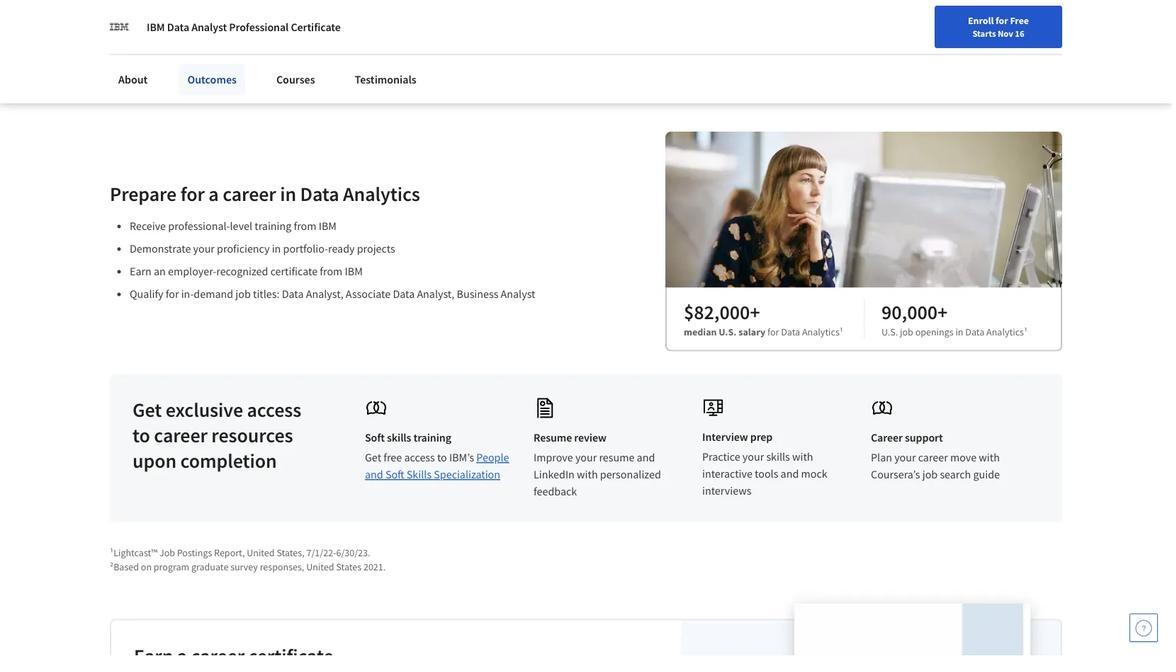 Task type: vqa. For each thing, say whether or not it's contained in the screenshot.
Student Experience link
no



Task type: describe. For each thing, give the bounding box(es) containing it.
¹lightcast™ job postings report, united states, 7/1/22-6/30/23. ²based on program graduate survey responses, united states 2021.
[[110, 547, 386, 574]]

mock
[[801, 467, 827, 481]]

analytics for 90,000
[[986, 326, 1024, 338]]

on
[[141, 561, 152, 574]]

resources
[[211, 423, 293, 448]]

for for demand
[[166, 287, 179, 301]]

professional
[[229, 20, 289, 34]]

tools
[[755, 467, 778, 481]]

are
[[453, 0, 480, 6]]

analytics for $82,000
[[802, 326, 840, 338]]

coursera career certificate image
[[794, 604, 1030, 657]]

demonstrate
[[130, 242, 191, 256]]

0 horizontal spatial job
[[235, 287, 251, 301]]

career support plan your career move with coursera's job search guide
[[871, 431, 1000, 482]]

0 horizontal spatial analytics
[[343, 181, 420, 206]]

for up courses 'link' at top left
[[270, 48, 284, 62]]

support
[[905, 431, 943, 445]]

practice
[[702, 450, 740, 464]]

see how employees at top companies are mastering in-demand skills
[[133, 0, 570, 31]]

report,
[[214, 547, 245, 559]]

openings
[[915, 326, 954, 338]]

resume review improve your resume and linkedin with personalized feedback
[[534, 431, 661, 499]]

¹ for $82,000
[[840, 326, 843, 338]]

plan
[[871, 451, 892, 465]]

job
[[159, 547, 175, 559]]

upon
[[133, 449, 176, 473]]

your for resume review improve your resume and linkedin with personalized feedback
[[575, 451, 597, 465]]

7/1/22-
[[306, 547, 336, 559]]

earn an employer-recognized certificate from ibm
[[130, 265, 363, 279]]

see
[[133, 0, 164, 6]]

to for ibm's
[[437, 451, 447, 465]]

1 vertical spatial skills
[[387, 431, 411, 445]]

move
[[950, 451, 977, 465]]

$82,000
[[684, 300, 750, 325]]

learn more about coursera for business link
[[133, 48, 329, 62]]

resume
[[599, 451, 634, 465]]

interviews
[[702, 484, 751, 498]]

skills inside the see how employees at top companies are mastering in-demand skills
[[230, 7, 273, 31]]

how
[[168, 0, 204, 6]]

²based
[[110, 561, 139, 574]]

interview
[[702, 430, 748, 445]]

your for career support plan your career move with coursera's job search guide
[[894, 451, 916, 465]]

in- inside the see how employees at top companies are mastering in-demand skills
[[133, 7, 156, 31]]

testimonials link
[[346, 64, 425, 95]]

coursera's
[[871, 468, 920, 482]]

companies
[[357, 0, 449, 6]]

prepare
[[110, 181, 177, 206]]

states,
[[277, 547, 304, 559]]

prepare for a career in data analytics
[[110, 181, 420, 206]]

prep
[[750, 430, 773, 445]]

resume
[[534, 431, 572, 445]]

for for career
[[181, 181, 205, 206]]

program
[[154, 561, 189, 574]]

english
[[900, 16, 935, 30]]

for for starts
[[996, 14, 1008, 27]]

postings
[[177, 547, 212, 559]]

proficiency
[[217, 242, 270, 256]]

with inside 'resume review improve your resume and linkedin with personalized feedback'
[[577, 468, 598, 482]]

soft inside the people and soft skills specialization
[[385, 468, 404, 482]]

salary
[[739, 326, 765, 338]]

nov
[[998, 28, 1013, 39]]

mastering
[[484, 0, 570, 6]]

career for plan
[[918, 451, 948, 465]]

your down professional-
[[193, 242, 215, 256]]

courses link
[[268, 64, 324, 95]]

associate
[[346, 287, 391, 301]]

ibm image
[[110, 17, 130, 37]]

portfolio-
[[283, 242, 328, 256]]

specialization
[[434, 468, 500, 482]]

improve
[[534, 451, 573, 465]]

1 vertical spatial in
[[272, 242, 281, 256]]

median
[[684, 326, 717, 338]]

personalized
[[600, 468, 661, 482]]

1 horizontal spatial in-
[[181, 287, 194, 301]]

data up portfolio-
[[300, 181, 339, 206]]

linkedin
[[534, 468, 575, 482]]

earn
[[130, 265, 152, 279]]

your for interview prep practice your skills with interactive tools and mock interviews
[[743, 450, 764, 464]]

skills inside interview prep practice your skills with interactive tools and mock interviews
[[766, 450, 790, 464]]

0 horizontal spatial training
[[255, 219, 291, 233]]

enroll for free starts nov 16
[[968, 14, 1029, 39]]

data down how
[[167, 20, 189, 34]]

about
[[118, 72, 148, 86]]

more
[[163, 48, 190, 62]]

completion
[[180, 449, 277, 473]]

+ for 90,000
[[937, 300, 948, 325]]

u.s. inside $82,000 + median u.s. salary for data analytics ¹
[[719, 326, 737, 338]]

learn
[[133, 48, 161, 62]]

¹ for 90,000
[[1024, 326, 1028, 338]]

16
[[1015, 28, 1024, 39]]

data right associate
[[393, 287, 415, 301]]

employer-
[[168, 265, 216, 279]]

soft skills training
[[365, 431, 451, 445]]

review
[[574, 431, 606, 445]]

outcomes link
[[179, 64, 245, 95]]

$82,000 + median u.s. salary for data analytics ¹
[[684, 300, 843, 338]]

projects
[[357, 242, 395, 256]]

0 vertical spatial soft
[[365, 431, 385, 445]]

states
[[336, 561, 361, 574]]

at
[[304, 0, 321, 6]]

job inside career support plan your career move with coursera's job search guide
[[922, 468, 938, 482]]

in inside 90,000 + u.s. job openings in data analytics ¹
[[956, 326, 963, 338]]

titles:
[[253, 287, 280, 301]]

people and soft skills specialization
[[365, 451, 509, 482]]

search
[[940, 468, 971, 482]]

90,000 + u.s. job openings in data analytics ¹
[[882, 300, 1028, 338]]



Task type: locate. For each thing, give the bounding box(es) containing it.
receive
[[130, 219, 166, 233]]

in- down see
[[133, 7, 156, 31]]

in
[[280, 181, 296, 206], [272, 242, 281, 256], [956, 326, 963, 338]]

get inside the get exclusive access to career resources upon completion
[[133, 397, 162, 422]]

with up guide
[[979, 451, 1000, 465]]

1 ¹ from the left
[[840, 326, 843, 338]]

graduate
[[191, 561, 228, 574]]

free
[[1010, 14, 1029, 27]]

courses
[[276, 72, 315, 86]]

1 horizontal spatial u.s.
[[882, 326, 898, 338]]

analytics right the openings
[[986, 326, 1024, 338]]

1 horizontal spatial access
[[404, 451, 435, 465]]

and right tools
[[781, 467, 799, 481]]

for up the nov
[[996, 14, 1008, 27]]

1 horizontal spatial with
[[792, 450, 813, 464]]

job left search
[[922, 468, 938, 482]]

¹lightcast™
[[110, 547, 157, 559]]

1 vertical spatial demand
[[194, 287, 233, 301]]

an
[[154, 265, 166, 279]]

1 vertical spatial soft
[[385, 468, 404, 482]]

0 vertical spatial access
[[247, 397, 301, 422]]

for right salary
[[767, 326, 779, 338]]

1 horizontal spatial business
[[457, 287, 498, 301]]

in up certificate
[[272, 242, 281, 256]]

0 horizontal spatial career
[[154, 423, 208, 448]]

united down "7/1/22-"
[[306, 561, 334, 574]]

None search field
[[202, 9, 542, 37]]

free
[[384, 451, 402, 465]]

data inside 90,000 + u.s. job openings in data analytics ¹
[[965, 326, 984, 338]]

1 vertical spatial career
[[154, 423, 208, 448]]

1 horizontal spatial to
[[437, 451, 447, 465]]

2 vertical spatial ibm
[[345, 265, 363, 279]]

your inside interview prep practice your skills with interactive tools and mock interviews
[[743, 450, 764, 464]]

ibm up ready
[[319, 219, 337, 233]]

1 horizontal spatial from
[[320, 265, 343, 279]]

united
[[247, 547, 275, 559], [306, 561, 334, 574]]

u.s. down 90,000
[[882, 326, 898, 338]]

to
[[133, 423, 150, 448], [437, 451, 447, 465]]

0 horizontal spatial with
[[577, 468, 598, 482]]

your down prep at the bottom right
[[743, 450, 764, 464]]

0 vertical spatial united
[[247, 547, 275, 559]]

0 horizontal spatial analyst
[[191, 20, 227, 34]]

1 vertical spatial business
[[457, 287, 498, 301]]

2 horizontal spatial and
[[781, 467, 799, 481]]

for inside enroll for free starts nov 16
[[996, 14, 1008, 27]]

soft up free
[[365, 431, 385, 445]]

2 vertical spatial skills
[[766, 450, 790, 464]]

0 horizontal spatial united
[[247, 547, 275, 559]]

2 horizontal spatial analytics
[[986, 326, 1024, 338]]

people
[[476, 451, 509, 465]]

get free access to ibm's
[[365, 451, 476, 465]]

0 horizontal spatial ¹
[[840, 326, 843, 338]]

get for get free access to ibm's
[[365, 451, 381, 465]]

help center image
[[1135, 620, 1152, 637]]

0 horizontal spatial in-
[[133, 7, 156, 31]]

your inside 'resume review improve your resume and linkedin with personalized feedback'
[[575, 451, 597, 465]]

feedback
[[534, 485, 577, 499]]

1 horizontal spatial ¹
[[1024, 326, 1028, 338]]

0 horizontal spatial soft
[[365, 431, 385, 445]]

1 horizontal spatial +
[[937, 300, 948, 325]]

0 horizontal spatial u.s.
[[719, 326, 737, 338]]

u.s. inside 90,000 + u.s. job openings in data analytics ¹
[[882, 326, 898, 338]]

0 vertical spatial ibm
[[147, 20, 165, 34]]

1 u.s. from the left
[[719, 326, 737, 338]]

1 horizontal spatial get
[[365, 451, 381, 465]]

with right the linkedin
[[577, 468, 598, 482]]

people and soft skills specialization link
[[365, 451, 509, 482]]

data right salary
[[781, 326, 800, 338]]

1 vertical spatial ibm
[[319, 219, 337, 233]]

1 vertical spatial united
[[306, 561, 334, 574]]

1 vertical spatial from
[[320, 265, 343, 279]]

skills down the employees at left top
[[230, 7, 273, 31]]

in right the openings
[[956, 326, 963, 338]]

1 horizontal spatial training
[[413, 431, 451, 445]]

in- down "employer-"
[[181, 287, 194, 301]]

2 horizontal spatial job
[[922, 468, 938, 482]]

2 ¹ from the left
[[1024, 326, 1028, 338]]

interactive
[[702, 467, 752, 481]]

access up skills
[[404, 451, 435, 465]]

2 horizontal spatial skills
[[766, 450, 790, 464]]

+ for $82,000
[[750, 300, 760, 325]]

ibm data analyst professional certificate
[[147, 20, 341, 34]]

with inside interview prep practice your skills with interactive tools and mock interviews
[[792, 450, 813, 464]]

analyst, right associate
[[417, 287, 454, 301]]

career for access
[[154, 423, 208, 448]]

1 horizontal spatial skills
[[387, 431, 411, 445]]

demand down how
[[156, 7, 226, 31]]

1 horizontal spatial analyst
[[501, 287, 535, 301]]

english button
[[875, 0, 960, 46]]

access
[[247, 397, 301, 422], [404, 451, 435, 465]]

and left skills
[[365, 468, 383, 482]]

data right the openings
[[965, 326, 984, 338]]

your down review
[[575, 451, 597, 465]]

in-
[[133, 7, 156, 31], [181, 287, 194, 301]]

+ inside $82,000 + median u.s. salary for data analytics ¹
[[750, 300, 760, 325]]

0 vertical spatial analyst
[[191, 20, 227, 34]]

for right qualify at the top
[[166, 287, 179, 301]]

skills up free
[[387, 431, 411, 445]]

to up upon
[[133, 423, 150, 448]]

skills
[[230, 7, 273, 31], [387, 431, 411, 445], [766, 450, 790, 464]]

analytics inside 90,000 + u.s. job openings in data analytics ¹
[[986, 326, 1024, 338]]

responses,
[[260, 561, 304, 574]]

0 horizontal spatial access
[[247, 397, 301, 422]]

0 horizontal spatial to
[[133, 423, 150, 448]]

1 horizontal spatial and
[[637, 451, 655, 465]]

1 horizontal spatial analytics
[[802, 326, 840, 338]]

career up level
[[223, 181, 276, 206]]

get up upon
[[133, 397, 162, 422]]

recognized
[[216, 265, 268, 279]]

0 horizontal spatial from
[[294, 219, 316, 233]]

0 vertical spatial business
[[286, 48, 329, 62]]

your up coursera's
[[894, 451, 916, 465]]

1 vertical spatial job
[[900, 326, 913, 338]]

1 vertical spatial analyst
[[501, 287, 535, 301]]

demand down "employer-"
[[194, 287, 233, 301]]

survey
[[230, 561, 258, 574]]

0 vertical spatial demand
[[156, 7, 226, 31]]

receive professional-level training from ibm
[[130, 219, 337, 233]]

ibm's
[[449, 451, 474, 465]]

qualify
[[130, 287, 163, 301]]

analytics up projects
[[343, 181, 420, 206]]

2 vertical spatial job
[[922, 468, 938, 482]]

training up "get free access to ibm's" on the bottom
[[413, 431, 451, 445]]

united up survey
[[247, 547, 275, 559]]

0 horizontal spatial skills
[[230, 7, 273, 31]]

analytics
[[343, 181, 420, 206], [802, 326, 840, 338], [986, 326, 1024, 338]]

1 vertical spatial training
[[413, 431, 451, 445]]

analyst,
[[306, 287, 343, 301], [417, 287, 454, 301]]

about
[[192, 48, 221, 62]]

and inside the people and soft skills specialization
[[365, 468, 383, 482]]

0 vertical spatial in-
[[133, 7, 156, 31]]

training up the demonstrate your proficiency in portfolio-ready projects
[[255, 219, 291, 233]]

outcomes
[[187, 72, 237, 86]]

coursera
[[223, 48, 267, 62]]

and
[[637, 451, 655, 465], [781, 467, 799, 481], [365, 468, 383, 482]]

1 horizontal spatial soft
[[385, 468, 404, 482]]

1 horizontal spatial analyst,
[[417, 287, 454, 301]]

1 horizontal spatial united
[[306, 561, 334, 574]]

1 + from the left
[[750, 300, 760, 325]]

1 horizontal spatial career
[[223, 181, 276, 206]]

soft down free
[[385, 468, 404, 482]]

2 analyst, from the left
[[417, 287, 454, 301]]

career inside the get exclusive access to career resources upon completion
[[154, 423, 208, 448]]

ibm down ready
[[345, 265, 363, 279]]

in up portfolio-
[[280, 181, 296, 206]]

1 vertical spatial get
[[365, 451, 381, 465]]

2 vertical spatial career
[[918, 451, 948, 465]]

data inside $82,000 + median u.s. salary for data analytics ¹
[[781, 326, 800, 338]]

career inside career support plan your career move with coursera's job search guide
[[918, 451, 948, 465]]

employees
[[208, 0, 300, 6]]

2021.
[[363, 561, 386, 574]]

0 vertical spatial in
[[280, 181, 296, 206]]

0 vertical spatial training
[[255, 219, 291, 233]]

analytics inside $82,000 + median u.s. salary for data analytics ¹
[[802, 326, 840, 338]]

0 vertical spatial skills
[[230, 7, 273, 31]]

demand
[[156, 7, 226, 31], [194, 287, 233, 301]]

1 vertical spatial in-
[[181, 287, 194, 301]]

skills up tools
[[766, 450, 790, 464]]

coursera enterprise logos image
[[746, 0, 1030, 53]]

demand inside the see how employees at top companies are mastering in-demand skills
[[156, 7, 226, 31]]

business
[[286, 48, 329, 62], [457, 287, 498, 301]]

data
[[167, 20, 189, 34], [300, 181, 339, 206], [282, 287, 304, 301], [393, 287, 415, 301], [781, 326, 800, 338], [965, 326, 984, 338]]

job down 90,000
[[900, 326, 913, 338]]

data down certificate
[[282, 287, 304, 301]]

0 vertical spatial job
[[235, 287, 251, 301]]

for
[[996, 14, 1008, 27], [270, 48, 284, 62], [181, 181, 205, 206], [166, 287, 179, 301], [767, 326, 779, 338]]

2 horizontal spatial career
[[918, 451, 948, 465]]

0 horizontal spatial business
[[286, 48, 329, 62]]

with inside career support plan your career move with coursera's job search guide
[[979, 451, 1000, 465]]

u.s. down $82,000
[[719, 326, 737, 338]]

2 + from the left
[[937, 300, 948, 325]]

your
[[193, 242, 215, 256], [743, 450, 764, 464], [575, 451, 597, 465], [894, 451, 916, 465]]

ibm down see
[[147, 20, 165, 34]]

1 horizontal spatial job
[[900, 326, 913, 338]]

get exclusive access to career resources upon completion
[[133, 397, 301, 473]]

analyst, down certificate
[[306, 287, 343, 301]]

and inside interview prep practice your skills with interactive tools and mock interviews
[[781, 467, 799, 481]]

from up portfolio-
[[294, 219, 316, 233]]

job inside 90,000 + u.s. job openings in data analytics ¹
[[900, 326, 913, 338]]

1 vertical spatial to
[[437, 451, 447, 465]]

about link
[[110, 64, 156, 95]]

analytics right salary
[[802, 326, 840, 338]]

0 horizontal spatial +
[[750, 300, 760, 325]]

top
[[325, 0, 354, 6]]

0 vertical spatial from
[[294, 219, 316, 233]]

testimonials
[[355, 72, 416, 86]]

skills
[[407, 468, 432, 482]]

interview prep practice your skills with interactive tools and mock interviews
[[702, 430, 827, 498]]

learn more about coursera for business
[[133, 48, 329, 62]]

and up personalized
[[637, 451, 655, 465]]

career
[[223, 181, 276, 206], [154, 423, 208, 448], [918, 451, 948, 465]]

¹
[[840, 326, 843, 338], [1024, 326, 1028, 338]]

to inside the get exclusive access to career resources upon completion
[[133, 423, 150, 448]]

career down the exclusive
[[154, 423, 208, 448]]

6/30/23.
[[336, 547, 370, 559]]

career down the support at right bottom
[[918, 451, 948, 465]]

qualify for in-demand job titles: data analyst, associate data analyst, business analyst
[[130, 287, 535, 301]]

+ inside 90,000 + u.s. job openings in data analytics ¹
[[937, 300, 948, 325]]

¹ inside 90,000 + u.s. job openings in data analytics ¹
[[1024, 326, 1028, 338]]

0 horizontal spatial and
[[365, 468, 383, 482]]

get left free
[[365, 451, 381, 465]]

your inside career support plan your career move with coursera's job search guide
[[894, 451, 916, 465]]

1 vertical spatial access
[[404, 451, 435, 465]]

ready
[[328, 242, 355, 256]]

with up mock
[[792, 450, 813, 464]]

access inside the get exclusive access to career resources upon completion
[[247, 397, 301, 422]]

+ up the openings
[[937, 300, 948, 325]]

from up qualify for in-demand job titles: data analyst, associate data analyst, business analyst
[[320, 265, 343, 279]]

1 horizontal spatial ibm
[[319, 219, 337, 233]]

0 vertical spatial career
[[223, 181, 276, 206]]

show notifications image
[[981, 18, 998, 35]]

access for free
[[404, 451, 435, 465]]

2 u.s. from the left
[[882, 326, 898, 338]]

0 horizontal spatial ibm
[[147, 20, 165, 34]]

access up "resources"
[[247, 397, 301, 422]]

0 horizontal spatial get
[[133, 397, 162, 422]]

job down recognized at the left of the page
[[235, 287, 251, 301]]

starts
[[973, 28, 996, 39]]

professional-
[[168, 219, 230, 233]]

0 vertical spatial get
[[133, 397, 162, 422]]

2 vertical spatial in
[[956, 326, 963, 338]]

2 horizontal spatial with
[[979, 451, 1000, 465]]

for inside $82,000 + median u.s. salary for data analytics ¹
[[767, 326, 779, 338]]

for left 'a'
[[181, 181, 205, 206]]

level
[[230, 219, 252, 233]]

to for career
[[133, 423, 150, 448]]

get for get exclusive access to career resources upon completion
[[133, 397, 162, 422]]

with
[[792, 450, 813, 464], [979, 451, 1000, 465], [577, 468, 598, 482]]

access for exclusive
[[247, 397, 301, 422]]

demonstrate your proficiency in portfolio-ready projects
[[130, 242, 395, 256]]

+
[[750, 300, 760, 325], [937, 300, 948, 325]]

0 vertical spatial to
[[133, 423, 150, 448]]

1 analyst, from the left
[[306, 287, 343, 301]]

0 horizontal spatial analyst,
[[306, 287, 343, 301]]

job
[[235, 287, 251, 301], [900, 326, 913, 338], [922, 468, 938, 482]]

2 horizontal spatial ibm
[[345, 265, 363, 279]]

and inside 'resume review improve your resume and linkedin with personalized feedback'
[[637, 451, 655, 465]]

certificate
[[291, 20, 341, 34]]

guide
[[973, 468, 1000, 482]]

¹ inside $82,000 + median u.s. salary for data analytics ¹
[[840, 326, 843, 338]]

to left ibm's
[[437, 451, 447, 465]]

+ up salary
[[750, 300, 760, 325]]

enroll
[[968, 14, 994, 27]]



